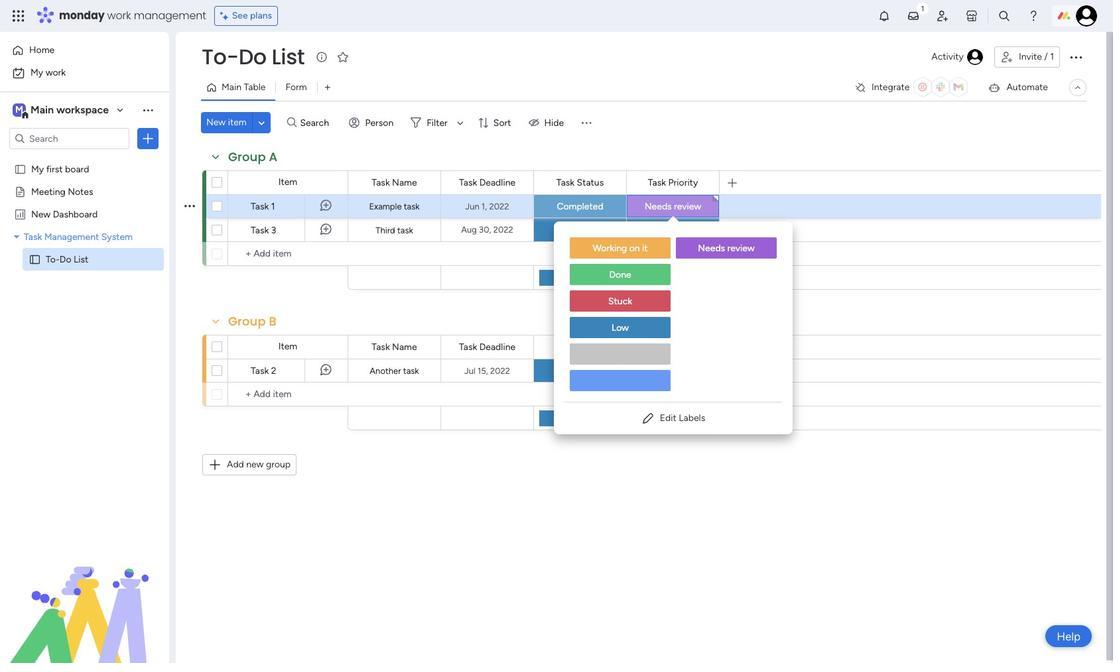 Task type: describe. For each thing, give the bounding box(es) containing it.
add to favorites image
[[337, 50, 350, 63]]

to-do list inside list box
[[46, 254, 89, 265]]

30,
[[479, 225, 492, 235]]

2 completed from the top
[[557, 224, 604, 236]]

lottie animation image
[[0, 530, 169, 664]]

group a
[[228, 149, 278, 165]]

filter button
[[406, 112, 469, 133]]

help button
[[1046, 626, 1093, 648]]

needs review option
[[676, 238, 777, 260]]

task 2
[[251, 366, 277, 377]]

0 vertical spatial needs review
[[645, 201, 702, 212]]

integrate button
[[850, 74, 978, 102]]

item
[[228, 117, 247, 128]]

0 horizontal spatial list
[[74, 254, 89, 265]]

task management system
[[24, 231, 133, 242]]

on
[[630, 243, 640, 254]]

0 vertical spatial option
[[0, 157, 169, 160]]

2022 for jul 15, 2022
[[491, 366, 511, 376]]

task 1
[[251, 201, 275, 212]]

Search field
[[297, 114, 337, 132]]

stuck option
[[570, 291, 671, 313]]

aug
[[462, 225, 477, 235]]

edit
[[660, 413, 677, 424]]

needs inside option
[[699, 243, 726, 254]]

caret down image
[[14, 232, 19, 241]]

home
[[29, 44, 55, 56]]

to- inside list box
[[46, 254, 60, 265]]

third
[[376, 225, 395, 235]]

main for main workspace
[[31, 104, 54, 116]]

3
[[271, 225, 276, 236]]

1 image
[[917, 1, 929, 16]]

meeting notes
[[31, 186, 93, 197]]

monday work management
[[59, 8, 206, 23]]

home link
[[8, 40, 161, 61]]

edit labels button
[[565, 408, 783, 430]]

item for b
[[279, 341, 298, 353]]

main table
[[222, 82, 266, 93]]

0 horizontal spatial review
[[675, 201, 702, 212]]

kendall parks image
[[1077, 5, 1098, 27]]

add new group button
[[202, 455, 297, 476]]

invite members image
[[937, 9, 950, 23]]

add new group
[[227, 459, 291, 471]]

hide button
[[524, 112, 572, 133]]

/
[[1045, 51, 1049, 62]]

main workspace
[[31, 104, 109, 116]]

working on it option
[[570, 238, 671, 260]]

new for new dashboard
[[31, 208, 51, 220]]

plans
[[250, 10, 272, 21]]

workspace image
[[13, 103, 26, 118]]

task inside list box
[[24, 231, 42, 242]]

aug 30, 2022
[[462, 225, 514, 235]]

working on it
[[593, 243, 648, 254]]

task status for 2nd task status field from the bottom
[[557, 177, 604, 188]]

done option
[[570, 264, 671, 287]]

task deadline for second task deadline field from the bottom of the page
[[459, 177, 516, 188]]

1 vertical spatial option
[[570, 344, 671, 365]]

Search in workspace field
[[28, 131, 111, 146]]

1 inside button
[[1051, 51, 1055, 62]]

third task
[[376, 225, 413, 235]]

invite
[[1020, 51, 1043, 62]]

form button
[[276, 77, 317, 98]]

my work
[[31, 67, 66, 78]]

form
[[286, 82, 307, 93]]

see
[[232, 10, 248, 21]]

jul 15, 2022
[[465, 366, 511, 376]]

item for a
[[279, 177, 298, 188]]

new dashboard
[[31, 208, 98, 220]]

select product image
[[12, 9, 25, 23]]

To-Do List field
[[199, 42, 308, 72]]

2 status from the top
[[577, 342, 604, 353]]

2 horizontal spatial options image
[[1069, 49, 1085, 65]]

collapse board header image
[[1073, 82, 1084, 93]]

1 task priority from the top
[[648, 177, 699, 188]]

b
[[269, 313, 277, 330]]

dashboard
[[53, 208, 98, 220]]

sort
[[494, 117, 512, 128]]

public board image for to-do list
[[29, 253, 41, 266]]

management
[[44, 231, 99, 242]]

group for group b
[[228, 313, 266, 330]]

done
[[610, 270, 632, 281]]

1 horizontal spatial do
[[239, 42, 267, 72]]

see plans
[[232, 10, 272, 21]]

needs review inside needs review option
[[699, 243, 755, 254]]

jun
[[466, 201, 480, 211]]

notes
[[68, 186, 93, 197]]

review inside option
[[728, 243, 755, 254]]

1 completed from the top
[[557, 201, 604, 212]]

new item button
[[201, 112, 252, 133]]

1,
[[482, 201, 487, 211]]

public board image for my first board
[[14, 163, 27, 175]]

invite / 1 button
[[995, 46, 1061, 68]]

task name for 1st task name field from the bottom of the page
[[372, 342, 417, 353]]

2 vertical spatial option
[[570, 370, 671, 392]]

1 task status field from the top
[[554, 176, 608, 190]]

2 task priority field from the top
[[645, 340, 702, 355]]

2 priority from the top
[[669, 342, 699, 353]]

labels
[[679, 413, 706, 424]]

group
[[266, 459, 291, 471]]

show board description image
[[314, 50, 330, 64]]

2022 for aug 30, 2022
[[494, 225, 514, 235]]

workspace
[[56, 104, 109, 116]]

first
[[46, 163, 63, 175]]

new item
[[206, 117, 247, 128]]

working
[[593, 243, 628, 254]]

low for done
[[612, 323, 629, 334]]

1 deadline from the top
[[480, 177, 516, 188]]

my work option
[[8, 62, 161, 84]]

integrate
[[872, 82, 910, 93]]



Task type: vqa. For each thing, say whether or not it's contained in the screenshot.
1st Task Status from the bottom
yes



Task type: locate. For each thing, give the bounding box(es) containing it.
1 vertical spatial completed
[[557, 224, 604, 236]]

hide
[[545, 117, 564, 128]]

deadline up jun 1, 2022
[[480, 177, 516, 188]]

1 horizontal spatial list
[[272, 42, 305, 72]]

2 vertical spatial completed
[[557, 365, 604, 377]]

example task
[[369, 202, 420, 212]]

name up example task
[[392, 177, 417, 188]]

0 vertical spatial new
[[206, 117, 226, 128]]

monday marketplace image
[[966, 9, 979, 23]]

list box containing working on it
[[554, 227, 793, 402]]

2 vertical spatial low
[[665, 365, 682, 377]]

1 vertical spatial public board image
[[29, 253, 41, 266]]

management
[[134, 8, 206, 23]]

1 + add item text field from the top
[[235, 246, 343, 262]]

Group B field
[[225, 313, 280, 331]]

group
[[228, 149, 266, 165], [228, 313, 266, 330]]

1 priority from the top
[[669, 177, 699, 188]]

option
[[0, 157, 169, 160], [570, 344, 671, 365], [570, 370, 671, 392]]

task status field down low option
[[554, 340, 608, 355]]

my inside "option"
[[31, 67, 43, 78]]

item down "group a" field
[[279, 177, 298, 188]]

1 vertical spatial status
[[577, 342, 604, 353]]

task status down menu image
[[557, 177, 604, 188]]

1 status from the top
[[577, 177, 604, 188]]

1 horizontal spatial options image
[[185, 190, 195, 223]]

status
[[577, 177, 604, 188], [577, 342, 604, 353]]

1 vertical spatial do
[[60, 254, 71, 265]]

see plans button
[[214, 6, 278, 26]]

1 vertical spatial to-
[[46, 254, 60, 265]]

1 vertical spatial + add item text field
[[235, 387, 343, 403]]

task for third task
[[398, 225, 413, 235]]

m
[[15, 104, 23, 116]]

update feed image
[[908, 9, 921, 23]]

2022 right '30,'
[[494, 225, 514, 235]]

2 task deadline field from the top
[[456, 340, 519, 355]]

low up edit
[[665, 365, 682, 377]]

my left first
[[31, 163, 44, 175]]

group left a
[[228, 149, 266, 165]]

2 task status field from the top
[[554, 340, 608, 355]]

0 horizontal spatial do
[[60, 254, 71, 265]]

work for my
[[46, 67, 66, 78]]

0 vertical spatial completed
[[557, 201, 604, 212]]

2022
[[490, 201, 510, 211], [494, 225, 514, 235], [491, 366, 511, 376]]

task status for 1st task status field from the bottom of the page
[[557, 342, 604, 353]]

1 vertical spatial task status
[[557, 342, 604, 353]]

low inside option
[[612, 323, 629, 334]]

1 horizontal spatial main
[[222, 82, 242, 93]]

list down task management system
[[74, 254, 89, 265]]

task name field up another task
[[369, 340, 421, 355]]

activity
[[932, 51, 965, 62]]

person
[[365, 117, 394, 128]]

activity button
[[927, 46, 990, 68]]

1 group from the top
[[228, 149, 266, 165]]

0 vertical spatial needs
[[645, 201, 672, 212]]

0 horizontal spatial 1
[[271, 201, 275, 212]]

my work link
[[8, 62, 161, 84]]

0 vertical spatial deadline
[[480, 177, 516, 188]]

to-do list
[[202, 42, 305, 72], [46, 254, 89, 265]]

0 vertical spatial public board image
[[14, 163, 27, 175]]

my down home
[[31, 67, 43, 78]]

0 vertical spatial my
[[31, 67, 43, 78]]

needs review
[[645, 201, 702, 212], [699, 243, 755, 254]]

work right monday
[[107, 8, 131, 23]]

task deadline for second task deadline field
[[459, 342, 516, 353]]

meeting
[[31, 186, 66, 197]]

1 vertical spatial low
[[612, 323, 629, 334]]

1 vertical spatial to-do list
[[46, 254, 89, 265]]

2 + add item text field from the top
[[235, 387, 343, 403]]

completed
[[557, 201, 604, 212], [557, 224, 604, 236], [557, 365, 604, 377]]

sort button
[[473, 112, 520, 133]]

1 vertical spatial group
[[228, 313, 266, 330]]

list box containing my first board
[[0, 155, 169, 450]]

low up 'working on it' option
[[665, 224, 682, 236]]

low for completed
[[665, 365, 682, 377]]

1 vertical spatial task priority
[[648, 342, 699, 353]]

work for monday
[[107, 8, 131, 23]]

2 name from the top
[[392, 342, 417, 353]]

1 horizontal spatial list box
[[554, 227, 793, 402]]

task right another
[[403, 366, 419, 376]]

main left the 'table'
[[222, 82, 242, 93]]

1 name from the top
[[392, 177, 417, 188]]

Task Status field
[[554, 176, 608, 190], [554, 340, 608, 355]]

a
[[269, 149, 278, 165]]

public dashboard image
[[14, 208, 27, 220]]

menu image
[[580, 116, 594, 129]]

1 vertical spatial task name field
[[369, 340, 421, 355]]

2 item from the top
[[279, 341, 298, 353]]

3 completed from the top
[[557, 365, 604, 377]]

task deadline
[[459, 177, 516, 188], [459, 342, 516, 353]]

1 vertical spatial review
[[728, 243, 755, 254]]

filter
[[427, 117, 448, 128]]

2 task name field from the top
[[369, 340, 421, 355]]

options image
[[1069, 49, 1085, 65], [141, 132, 155, 145], [185, 190, 195, 223]]

0 horizontal spatial new
[[31, 208, 51, 220]]

main for main table
[[222, 82, 242, 93]]

1 vertical spatial priority
[[669, 342, 699, 353]]

table
[[244, 82, 266, 93]]

0 vertical spatial main
[[222, 82, 242, 93]]

it
[[643, 243, 648, 254]]

1 horizontal spatial needs
[[699, 243, 726, 254]]

0 vertical spatial task priority field
[[645, 176, 702, 190]]

priority
[[669, 177, 699, 188], [669, 342, 699, 353]]

jul
[[465, 366, 476, 376]]

task name up another task
[[372, 342, 417, 353]]

task name up example task
[[372, 177, 417, 188]]

public board image down task management system
[[29, 253, 41, 266]]

1 vertical spatial my
[[31, 163, 44, 175]]

new
[[206, 117, 226, 128], [31, 208, 51, 220]]

0 vertical spatial task priority
[[648, 177, 699, 188]]

add
[[227, 459, 244, 471]]

task status down low option
[[557, 342, 604, 353]]

0 vertical spatial + add item text field
[[235, 246, 343, 262]]

2 vertical spatial options image
[[185, 190, 195, 223]]

new
[[246, 459, 264, 471]]

0 vertical spatial task status field
[[554, 176, 608, 190]]

group left "b"
[[228, 313, 266, 330]]

public board image
[[14, 163, 27, 175], [29, 253, 41, 266]]

+ Add item text field
[[235, 246, 343, 262], [235, 387, 343, 403]]

0 vertical spatial review
[[675, 201, 702, 212]]

1 task deadline from the top
[[459, 177, 516, 188]]

1 task name field from the top
[[369, 176, 421, 190]]

main inside main table button
[[222, 82, 242, 93]]

work
[[107, 8, 131, 23], [46, 67, 66, 78]]

0 vertical spatial status
[[577, 177, 604, 188]]

person button
[[344, 112, 402, 133]]

0 vertical spatial task name
[[372, 177, 417, 188]]

2 task priority from the top
[[648, 342, 699, 353]]

2 deadline from the top
[[480, 342, 516, 353]]

1 vertical spatial new
[[31, 208, 51, 220]]

to- up main table button
[[202, 42, 239, 72]]

+ add item text field down 3
[[235, 246, 343, 262]]

help image
[[1028, 9, 1041, 23]]

task deadline up jun 1, 2022
[[459, 177, 516, 188]]

task name field up example task
[[369, 176, 421, 190]]

item down group b field
[[279, 341, 298, 353]]

1 vertical spatial deadline
[[480, 342, 516, 353]]

to- down management
[[46, 254, 60, 265]]

1 vertical spatial main
[[31, 104, 54, 116]]

1 vertical spatial options image
[[141, 132, 155, 145]]

new right "public dashboard" icon
[[31, 208, 51, 220]]

do up the 'table'
[[239, 42, 267, 72]]

new inside button
[[206, 117, 226, 128]]

1 up 3
[[271, 201, 275, 212]]

automate button
[[983, 77, 1054, 98]]

1 vertical spatial needs
[[699, 243, 726, 254]]

main inside the workspace selection element
[[31, 104, 54, 116]]

edit labels
[[660, 413, 706, 424]]

automate
[[1007, 82, 1049, 93]]

1 vertical spatial list
[[74, 254, 89, 265]]

1 task status from the top
[[557, 177, 604, 188]]

task status field down menu image
[[554, 176, 608, 190]]

list box
[[0, 155, 169, 450], [554, 227, 793, 402]]

task right "example" at left
[[404, 202, 420, 212]]

angle down image
[[259, 118, 265, 128]]

0 vertical spatial to-
[[202, 42, 239, 72]]

main right 'workspace' icon on the top left
[[31, 104, 54, 116]]

new inside list box
[[31, 208, 51, 220]]

help
[[1058, 630, 1081, 644]]

task deadline field up jul 15, 2022
[[456, 340, 519, 355]]

2 group from the top
[[228, 313, 266, 330]]

2 task deadline from the top
[[459, 342, 516, 353]]

name up another task
[[392, 342, 417, 353]]

0 horizontal spatial list box
[[0, 155, 169, 450]]

0 horizontal spatial to-
[[46, 254, 60, 265]]

1 vertical spatial needs review
[[699, 243, 755, 254]]

0 horizontal spatial public board image
[[14, 163, 27, 175]]

0 vertical spatial low
[[665, 224, 682, 236]]

task for another task
[[403, 366, 419, 376]]

1 horizontal spatial public board image
[[29, 253, 41, 266]]

0 vertical spatial priority
[[669, 177, 699, 188]]

public board image up public board icon
[[14, 163, 27, 175]]

lottie animation element
[[0, 530, 169, 664]]

0 horizontal spatial work
[[46, 67, 66, 78]]

2 task name from the top
[[372, 342, 417, 353]]

list
[[272, 42, 305, 72], [74, 254, 89, 265]]

board
[[65, 163, 89, 175]]

v2 search image
[[287, 115, 297, 130]]

task for example task
[[404, 202, 420, 212]]

1 horizontal spatial work
[[107, 8, 131, 23]]

0 vertical spatial 1
[[1051, 51, 1055, 62]]

2022 right 15, in the bottom of the page
[[491, 366, 511, 376]]

0 vertical spatial name
[[392, 177, 417, 188]]

workspace options image
[[141, 103, 155, 117]]

search everything image
[[998, 9, 1012, 23]]

main
[[222, 82, 242, 93], [31, 104, 54, 116]]

Task Priority field
[[645, 176, 702, 190], [645, 340, 702, 355]]

0 vertical spatial task deadline
[[459, 177, 516, 188]]

to-do list up the 'table'
[[202, 42, 305, 72]]

1 task name from the top
[[372, 177, 417, 188]]

new for new item
[[206, 117, 226, 128]]

add view image
[[325, 83, 330, 93]]

0 vertical spatial to-do list
[[202, 42, 305, 72]]

another task
[[370, 366, 419, 376]]

0 vertical spatial options image
[[1069, 49, 1085, 65]]

task right third
[[398, 225, 413, 235]]

1 task priority field from the top
[[645, 176, 702, 190]]

work down home
[[46, 67, 66, 78]]

1 right /
[[1051, 51, 1055, 62]]

review
[[675, 201, 702, 212], [728, 243, 755, 254]]

2022 right 1,
[[490, 201, 510, 211]]

deadline
[[480, 177, 516, 188], [480, 342, 516, 353]]

task
[[372, 177, 390, 188], [459, 177, 477, 188], [557, 177, 575, 188], [648, 177, 667, 188], [251, 201, 269, 212], [251, 225, 269, 236], [24, 231, 42, 242], [372, 342, 390, 353], [459, 342, 477, 353], [557, 342, 575, 353], [648, 342, 667, 353], [251, 366, 269, 377]]

group for group a
[[228, 149, 266, 165]]

2 task status from the top
[[557, 342, 604, 353]]

1 vertical spatial task deadline field
[[456, 340, 519, 355]]

1 vertical spatial task deadline
[[459, 342, 516, 353]]

1
[[1051, 51, 1055, 62], [271, 201, 275, 212]]

invite / 1
[[1020, 51, 1055, 62]]

1 vertical spatial task
[[398, 225, 413, 235]]

2
[[271, 366, 277, 377]]

Task Name field
[[369, 176, 421, 190], [369, 340, 421, 355]]

status down low option
[[577, 342, 604, 353]]

low option
[[570, 317, 671, 340]]

1 horizontal spatial review
[[728, 243, 755, 254]]

Task Deadline field
[[456, 176, 519, 190], [456, 340, 519, 355]]

group b
[[228, 313, 277, 330]]

to-
[[202, 42, 239, 72], [46, 254, 60, 265]]

my for my first board
[[31, 163, 44, 175]]

15,
[[478, 366, 488, 376]]

1 horizontal spatial to-
[[202, 42, 239, 72]]

item
[[279, 177, 298, 188], [279, 341, 298, 353]]

public board image
[[14, 185, 27, 198]]

Group A field
[[225, 149, 281, 166]]

name for 2nd task name field from the bottom of the page
[[392, 177, 417, 188]]

work inside "option"
[[46, 67, 66, 78]]

needs
[[645, 201, 672, 212], [699, 243, 726, 254]]

system
[[101, 231, 133, 242]]

my
[[31, 67, 43, 78], [31, 163, 44, 175]]

0 vertical spatial list
[[272, 42, 305, 72]]

0 vertical spatial 2022
[[490, 201, 510, 211]]

1 vertical spatial task name
[[372, 342, 417, 353]]

0 horizontal spatial options image
[[141, 132, 155, 145]]

2 vertical spatial 2022
[[491, 366, 511, 376]]

1 vertical spatial task status field
[[554, 340, 608, 355]]

1 vertical spatial name
[[392, 342, 417, 353]]

1 vertical spatial item
[[279, 341, 298, 353]]

1 horizontal spatial 1
[[1051, 51, 1055, 62]]

1 vertical spatial 2022
[[494, 225, 514, 235]]

low
[[665, 224, 682, 236], [612, 323, 629, 334], [665, 365, 682, 377]]

task name
[[372, 177, 417, 188], [372, 342, 417, 353]]

1 vertical spatial task priority field
[[645, 340, 702, 355]]

stuck
[[609, 296, 633, 307]]

0 vertical spatial task deadline field
[[456, 176, 519, 190]]

0 horizontal spatial main
[[31, 104, 54, 116]]

0 horizontal spatial to-do list
[[46, 254, 89, 265]]

name for 1st task name field from the bottom of the page
[[392, 342, 417, 353]]

arrow down image
[[453, 115, 469, 131]]

monday
[[59, 8, 105, 23]]

0 vertical spatial work
[[107, 8, 131, 23]]

task name for 2nd task name field from the bottom of the page
[[372, 177, 417, 188]]

2022 for jun 1, 2022
[[490, 201, 510, 211]]

my for my work
[[31, 67, 43, 78]]

jun 1, 2022
[[466, 201, 510, 211]]

1 task deadline field from the top
[[456, 176, 519, 190]]

+ add item text field down 2 on the bottom left
[[235, 387, 343, 403]]

task deadline field up jun 1, 2022
[[456, 176, 519, 190]]

notifications image
[[878, 9, 892, 23]]

0 vertical spatial task name field
[[369, 176, 421, 190]]

1 vertical spatial work
[[46, 67, 66, 78]]

0 vertical spatial group
[[228, 149, 266, 165]]

status down menu image
[[577, 177, 604, 188]]

low down stuck option
[[612, 323, 629, 334]]

0 vertical spatial task status
[[557, 177, 604, 188]]

deadline up jul 15, 2022
[[480, 342, 516, 353]]

task 3
[[251, 225, 276, 236]]

1 horizontal spatial to-do list
[[202, 42, 305, 72]]

1 horizontal spatial new
[[206, 117, 226, 128]]

home option
[[8, 40, 161, 61]]

task deadline up jul 15, 2022
[[459, 342, 516, 353]]

my first board
[[31, 163, 89, 175]]

workspace selection element
[[13, 102, 111, 119]]

list up form
[[272, 42, 305, 72]]

1 vertical spatial 1
[[271, 201, 275, 212]]

0 vertical spatial item
[[279, 177, 298, 188]]

to-do list down management
[[46, 254, 89, 265]]

0 vertical spatial do
[[239, 42, 267, 72]]

example
[[369, 202, 402, 212]]

another
[[370, 366, 401, 376]]

do down management
[[60, 254, 71, 265]]

task priority
[[648, 177, 699, 188], [648, 342, 699, 353]]

2 vertical spatial task
[[403, 366, 419, 376]]

1 item from the top
[[279, 177, 298, 188]]

main table button
[[201, 77, 276, 98]]

my inside list box
[[31, 163, 44, 175]]

new left item
[[206, 117, 226, 128]]

0 horizontal spatial needs
[[645, 201, 672, 212]]



